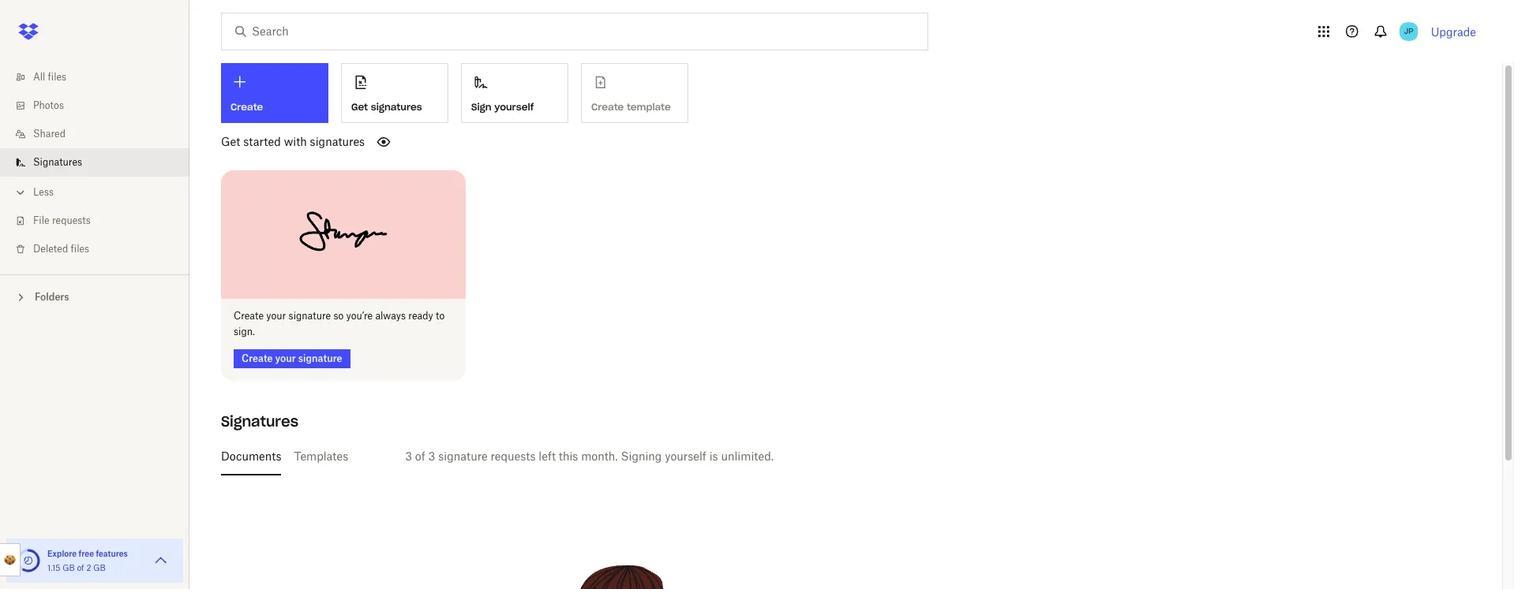 Task type: vqa. For each thing, say whether or not it's contained in the screenshot.
bottom show
no



Task type: locate. For each thing, give the bounding box(es) containing it.
0 horizontal spatial files
[[48, 71, 66, 83]]

signature inside button
[[298, 352, 342, 364]]

files right "all"
[[48, 71, 66, 83]]

gb right 2
[[93, 564, 106, 573]]

create inside the create your signature so you're always ready to sign.
[[234, 310, 264, 322]]

deleted files
[[33, 243, 89, 255]]

1 vertical spatial yourself
[[665, 450, 706, 463]]

yourself right sign
[[494, 101, 534, 113]]

1 horizontal spatial gb
[[93, 564, 106, 573]]

your inside create your signature button
[[275, 352, 296, 364]]

1 vertical spatial requests
[[491, 450, 536, 463]]

get started with signatures
[[221, 135, 365, 148]]

1 horizontal spatial 3
[[428, 450, 435, 463]]

all files link
[[13, 63, 189, 92]]

shared
[[33, 128, 66, 140]]

ready
[[408, 310, 433, 322]]

quota usage element
[[16, 549, 41, 574]]

0 vertical spatial signatures
[[371, 101, 422, 113]]

explore
[[47, 549, 77, 559]]

0 horizontal spatial 3
[[405, 450, 412, 463]]

1 vertical spatial get
[[221, 135, 240, 148]]

signatures
[[33, 156, 82, 168], [221, 412, 298, 431]]

2 vertical spatial signature
[[438, 450, 488, 463]]

folders
[[35, 291, 69, 303]]

features
[[96, 549, 128, 559]]

files right deleted
[[71, 243, 89, 255]]

files
[[48, 71, 66, 83], [71, 243, 89, 255]]

your up create your signature on the left of the page
[[266, 310, 286, 322]]

1 horizontal spatial of
[[415, 450, 425, 463]]

get for get started with signatures
[[221, 135, 240, 148]]

your for create your signature
[[275, 352, 296, 364]]

requests inside list
[[52, 215, 91, 227]]

signatures inside get signatures button
[[371, 101, 422, 113]]

create down sign.
[[242, 352, 273, 364]]

shared link
[[13, 120, 189, 148]]

0 horizontal spatial requests
[[52, 215, 91, 227]]

gb right 1.15
[[62, 564, 75, 573]]

upgrade
[[1431, 25, 1476, 38]]

0 horizontal spatial signatures
[[33, 156, 82, 168]]

create up started on the top left of page
[[231, 101, 263, 113]]

1 horizontal spatial signatures
[[221, 412, 298, 431]]

create button
[[221, 63, 328, 123]]

1 vertical spatial your
[[275, 352, 296, 364]]

create for create
[[231, 101, 263, 113]]

requests left left
[[491, 450, 536, 463]]

2 gb from the left
[[93, 564, 106, 573]]

yourself
[[494, 101, 534, 113], [665, 450, 706, 463]]

0 vertical spatial get
[[351, 101, 368, 113]]

requests right file
[[52, 215, 91, 227]]

your for create your signature so you're always ready to sign.
[[266, 310, 286, 322]]

create for create your signature
[[242, 352, 273, 364]]

0 horizontal spatial gb
[[62, 564, 75, 573]]

0 horizontal spatial of
[[77, 564, 84, 573]]

your
[[266, 310, 286, 322], [275, 352, 296, 364]]

to
[[436, 310, 445, 322]]

jp button
[[1396, 19, 1421, 44]]

0 vertical spatial signatures
[[33, 156, 82, 168]]

1 vertical spatial signatures
[[221, 412, 298, 431]]

1 horizontal spatial signatures
[[371, 101, 422, 113]]

get left started on the top left of page
[[221, 135, 240, 148]]

yourself left is
[[665, 450, 706, 463]]

1 horizontal spatial files
[[71, 243, 89, 255]]

0 horizontal spatial yourself
[[494, 101, 534, 113]]

your inside the create your signature so you're always ready to sign.
[[266, 310, 286, 322]]

1 vertical spatial of
[[77, 564, 84, 573]]

0 vertical spatial of
[[415, 450, 425, 463]]

deleted
[[33, 243, 68, 255]]

jp
[[1404, 26, 1414, 36]]

0 horizontal spatial signatures
[[310, 135, 365, 148]]

signatures
[[371, 101, 422, 113], [310, 135, 365, 148]]

0 vertical spatial create
[[231, 101, 263, 113]]

all
[[33, 71, 45, 83]]

signatures down "shared"
[[33, 156, 82, 168]]

signature for create your signature
[[298, 352, 342, 364]]

of
[[415, 450, 425, 463], [77, 564, 84, 573]]

get inside button
[[351, 101, 368, 113]]

0 vertical spatial yourself
[[494, 101, 534, 113]]

0 vertical spatial your
[[266, 310, 286, 322]]

signature
[[289, 310, 331, 322], [298, 352, 342, 364], [438, 450, 488, 463]]

Search text field
[[252, 23, 895, 40]]

3
[[405, 450, 412, 463], [428, 450, 435, 463]]

1 vertical spatial signatures
[[310, 135, 365, 148]]

0 horizontal spatial get
[[221, 135, 240, 148]]

list containing all files
[[0, 54, 189, 275]]

1 vertical spatial signature
[[298, 352, 342, 364]]

gb
[[62, 564, 75, 573], [93, 564, 106, 573]]

create inside button
[[242, 352, 273, 364]]

signature inside the create your signature so you're always ready to sign.
[[289, 310, 331, 322]]

your down the create your signature so you're always ready to sign.
[[275, 352, 296, 364]]

requests
[[52, 215, 91, 227], [491, 450, 536, 463]]

0 vertical spatial requests
[[52, 215, 91, 227]]

so
[[333, 310, 344, 322]]

requests inside tab list
[[491, 450, 536, 463]]

create up sign.
[[234, 310, 264, 322]]

2 vertical spatial create
[[242, 352, 273, 364]]

tab list
[[221, 438, 1471, 476]]

get up get started with signatures
[[351, 101, 368, 113]]

1 vertical spatial create
[[234, 310, 264, 322]]

1 horizontal spatial requests
[[491, 450, 536, 463]]

create inside popup button
[[231, 101, 263, 113]]

explore free features 1.15 gb of 2 gb
[[47, 549, 128, 573]]

get
[[351, 101, 368, 113], [221, 135, 240, 148]]

free
[[79, 549, 94, 559]]

0 vertical spatial signature
[[289, 310, 331, 322]]

month.
[[581, 450, 618, 463]]

sign.
[[234, 326, 255, 337]]

list
[[0, 54, 189, 275]]

templates tab
[[294, 438, 348, 476]]

signatures link
[[13, 148, 189, 177]]

1 horizontal spatial yourself
[[665, 450, 706, 463]]

file requests link
[[13, 207, 189, 235]]

1 horizontal spatial get
[[351, 101, 368, 113]]

1 vertical spatial files
[[71, 243, 89, 255]]

create
[[231, 101, 263, 113], [234, 310, 264, 322], [242, 352, 273, 364]]

signatures up documents
[[221, 412, 298, 431]]

tab list containing documents
[[221, 438, 1471, 476]]

0 vertical spatial files
[[48, 71, 66, 83]]



Task type: describe. For each thing, give the bounding box(es) containing it.
create for create your signature so you're always ready to sign.
[[234, 310, 264, 322]]

create your signature
[[242, 352, 342, 364]]

sign yourself
[[471, 101, 534, 113]]

files for all files
[[48, 71, 66, 83]]

signatures list item
[[0, 148, 189, 177]]

create your signature so you're always ready to sign.
[[234, 310, 445, 337]]

sign
[[471, 101, 491, 113]]

all files
[[33, 71, 66, 83]]

dropbox image
[[13, 16, 44, 47]]

photos
[[33, 99, 64, 111]]

sign yourself button
[[461, 63, 568, 123]]

1 3 from the left
[[405, 450, 412, 463]]

documents
[[221, 450, 281, 463]]

with
[[284, 135, 307, 148]]

photos link
[[13, 92, 189, 120]]

signatures inside list item
[[33, 156, 82, 168]]

3 of 3 signature requests left this month. signing yourself is unlimited.
[[405, 450, 774, 463]]

get signatures
[[351, 101, 422, 113]]

deleted files link
[[13, 235, 189, 264]]

unlimited.
[[721, 450, 774, 463]]

signature inside tab list
[[438, 450, 488, 463]]

1 gb from the left
[[62, 564, 75, 573]]

signature for create your signature so you're always ready to sign.
[[289, 310, 331, 322]]

this
[[559, 450, 578, 463]]

you're
[[346, 310, 373, 322]]

upgrade link
[[1431, 25, 1476, 38]]

templates
[[294, 450, 348, 463]]

file requests
[[33, 215, 91, 227]]

always
[[375, 310, 406, 322]]

create your signature button
[[234, 349, 350, 368]]

yourself inside 'button'
[[494, 101, 534, 113]]

left
[[539, 450, 556, 463]]

2
[[86, 564, 91, 573]]

less image
[[13, 185, 28, 201]]

get for get signatures
[[351, 101, 368, 113]]

signing
[[621, 450, 662, 463]]

files for deleted files
[[71, 243, 89, 255]]

1.15
[[47, 564, 60, 573]]

is
[[709, 450, 718, 463]]

documents tab
[[221, 438, 281, 476]]

2 3 from the left
[[428, 450, 435, 463]]

less
[[33, 186, 54, 198]]

get signatures button
[[341, 63, 448, 123]]

folders button
[[0, 285, 189, 309]]

file
[[33, 215, 49, 227]]

of inside the explore free features 1.15 gb of 2 gb
[[77, 564, 84, 573]]

started
[[243, 135, 281, 148]]



